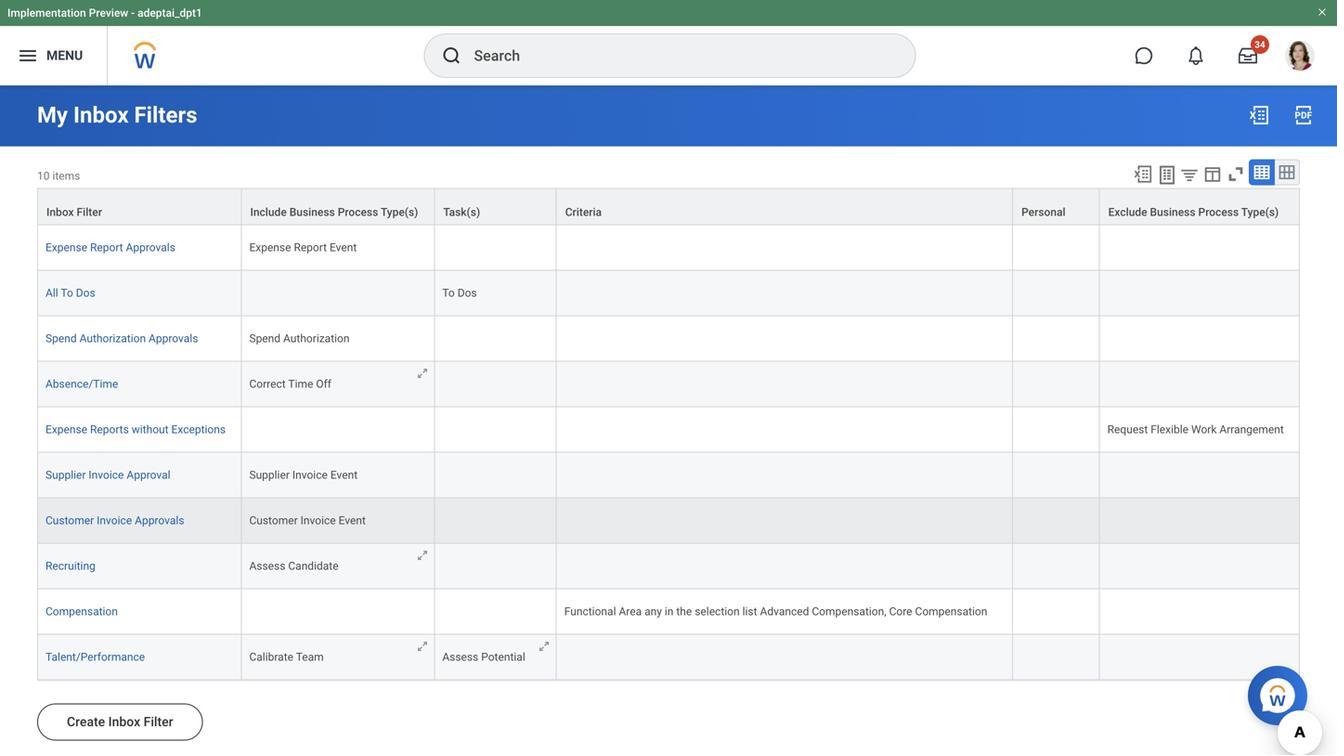 Task type: vqa. For each thing, say whether or not it's contained in the screenshot.


Task type: locate. For each thing, give the bounding box(es) containing it.
1 type(s) from the left
[[381, 206, 418, 219]]

invoice down supplier invoice approval
[[97, 514, 132, 527]]

inbox for create
[[108, 714, 140, 730]]

type(s) for include business process type(s)
[[381, 206, 418, 219]]

invoice up customer invoice event
[[292, 469, 328, 482]]

4 row from the top
[[37, 316, 1300, 362]]

0 horizontal spatial report
[[90, 241, 123, 254]]

expense down inbox filter
[[46, 241, 87, 254]]

invoice left approval
[[89, 469, 124, 482]]

work
[[1191, 423, 1217, 436]]

inbox right my
[[73, 102, 129, 128]]

9 row from the top
[[37, 544, 1300, 589]]

grow image inside assess candidate cell
[[415, 548, 429, 562]]

event up customer invoice event
[[330, 469, 358, 482]]

2 supplier from the left
[[249, 469, 290, 482]]

grow image inside correct time off cell
[[415, 366, 429, 380]]

my inbox filters main content
[[0, 85, 1337, 755]]

inbox large image
[[1239, 46, 1257, 65]]

2 report from the left
[[294, 241, 327, 254]]

event up assess candidate cell
[[339, 514, 366, 527]]

10 row from the top
[[37, 589, 1300, 635]]

inbox filter
[[46, 206, 102, 219]]

type(s) inside exclude business process type(s) popup button
[[1241, 206, 1279, 219]]

all to dos link
[[46, 287, 95, 300]]

approval
[[127, 469, 170, 482]]

report down inbox filter
[[90, 241, 123, 254]]

0 horizontal spatial process
[[338, 206, 378, 219]]

34 button
[[1228, 35, 1270, 76]]

expense for expense report approvals
[[46, 241, 87, 254]]

spend up correct
[[249, 332, 281, 345]]

spend authorization approvals
[[46, 332, 198, 345]]

0 horizontal spatial assess
[[249, 560, 285, 573]]

1 authorization from the left
[[79, 332, 146, 345]]

inbox
[[73, 102, 129, 128], [46, 206, 74, 219], [108, 714, 140, 730]]

row containing all to dos
[[37, 271, 1300, 316]]

1 horizontal spatial assess
[[442, 651, 479, 664]]

grow image for correct time off
[[415, 366, 429, 380]]

5 row from the top
[[37, 362, 1300, 407]]

filter
[[77, 206, 102, 219], [144, 714, 173, 730]]

1 horizontal spatial report
[[294, 241, 327, 254]]

expense reports without exceptions
[[46, 423, 226, 436]]

business up expense report event
[[289, 206, 335, 219]]

0 vertical spatial approvals
[[126, 241, 175, 254]]

expense
[[46, 241, 87, 254], [249, 241, 291, 254], [46, 423, 87, 436]]

to
[[61, 287, 73, 300], [442, 287, 455, 300]]

type(s)
[[381, 206, 418, 219], [1241, 206, 1279, 219]]

compensation right "core"
[[915, 605, 988, 618]]

dos
[[76, 287, 95, 300], [458, 287, 477, 300]]

exclude
[[1109, 206, 1147, 219]]

inbox inside button
[[108, 714, 140, 730]]

task(s) button
[[435, 189, 556, 224]]

2 row from the top
[[37, 225, 1300, 271]]

items
[[52, 169, 80, 182]]

invoice
[[89, 469, 124, 482], [292, 469, 328, 482], [97, 514, 132, 527], [301, 514, 336, 527]]

1 horizontal spatial filter
[[144, 714, 173, 730]]

arrangement
[[1220, 423, 1284, 436]]

0 vertical spatial filter
[[77, 206, 102, 219]]

type(s) inside include business process type(s) popup button
[[381, 206, 418, 219]]

supplier
[[46, 469, 86, 482], [249, 469, 290, 482]]

11 row from the top
[[37, 635, 1300, 680]]

row
[[37, 188, 1300, 225], [37, 225, 1300, 271], [37, 271, 1300, 316], [37, 316, 1300, 362], [37, 362, 1300, 407], [37, 407, 1300, 453], [37, 453, 1300, 498], [37, 498, 1300, 544], [37, 544, 1300, 589], [37, 589, 1300, 635], [37, 635, 1300, 680]]

inbox down 10 items
[[46, 206, 74, 219]]

0 horizontal spatial supplier
[[46, 469, 86, 482]]

3 row from the top
[[37, 271, 1300, 316]]

compensation down recruiting link
[[46, 605, 118, 618]]

type(s) left task(s)
[[381, 206, 418, 219]]

in
[[665, 605, 674, 618]]

criteria button
[[557, 189, 1012, 224]]

spend for spend authorization approvals
[[46, 332, 77, 345]]

spend down all
[[46, 332, 77, 345]]

8 row from the top
[[37, 498, 1300, 544]]

6 row from the top
[[37, 407, 1300, 453]]

Search Workday  search field
[[474, 35, 877, 76]]

customer up assess candidate
[[249, 514, 298, 527]]

event for customer invoice event
[[339, 514, 366, 527]]

all to dos
[[46, 287, 95, 300]]

0 horizontal spatial business
[[289, 206, 335, 219]]

2 process from the left
[[1199, 206, 1239, 219]]

compensation,
[[812, 605, 887, 618]]

assess candidate cell
[[242, 544, 435, 589]]

justify image
[[17, 45, 39, 67]]

process up expense report event
[[338, 206, 378, 219]]

assess potential cell
[[435, 635, 557, 680]]

event down 'include business process type(s)'
[[330, 241, 357, 254]]

assess candidate
[[249, 560, 339, 573]]

authorization
[[79, 332, 146, 345], [283, 332, 350, 345]]

authorization up absence/time link
[[79, 332, 146, 345]]

exclude business process type(s) button
[[1100, 189, 1299, 224]]

process down the "click to view/edit grid preferences" "image"
[[1199, 206, 1239, 219]]

1 compensation from the left
[[46, 605, 118, 618]]

1 vertical spatial event
[[330, 469, 358, 482]]

correct time off cell
[[242, 362, 435, 407]]

1 vertical spatial approvals
[[149, 332, 198, 345]]

my
[[37, 102, 68, 128]]

correct
[[249, 378, 286, 391]]

business down export to worksheets image
[[1150, 206, 1196, 219]]

0 horizontal spatial type(s)
[[381, 206, 418, 219]]

0 horizontal spatial compensation
[[46, 605, 118, 618]]

report for event
[[294, 241, 327, 254]]

event
[[330, 241, 357, 254], [330, 469, 358, 482], [339, 514, 366, 527]]

row containing compensation
[[37, 589, 1300, 635]]

dos down task(s)
[[458, 287, 477, 300]]

assess
[[249, 560, 285, 573], [442, 651, 479, 664]]

10 items
[[37, 169, 80, 182]]

filter inside create inbox filter button
[[144, 714, 173, 730]]

inbox inside 'popup button'
[[46, 206, 74, 219]]

customer up recruiting link
[[46, 514, 94, 527]]

customer invoice event
[[249, 514, 366, 527]]

cell
[[435, 225, 557, 271], [557, 225, 1013, 271], [1013, 225, 1100, 271], [1100, 225, 1300, 271], [242, 271, 435, 316], [557, 271, 1013, 316], [1013, 271, 1100, 316], [1100, 271, 1300, 316], [435, 316, 557, 362], [557, 316, 1013, 362], [1013, 316, 1100, 362], [1100, 316, 1300, 362], [435, 362, 557, 407], [557, 362, 1013, 407], [1013, 362, 1100, 407], [1100, 362, 1300, 407], [242, 407, 435, 453], [435, 407, 557, 453], [557, 407, 1013, 453], [1013, 407, 1100, 453], [435, 453, 557, 498], [557, 453, 1013, 498], [1013, 453, 1100, 498], [1100, 453, 1300, 498], [435, 498, 557, 544], [557, 498, 1013, 544], [1013, 498, 1100, 544], [1100, 498, 1300, 544], [435, 544, 557, 589], [557, 544, 1013, 589], [1013, 544, 1100, 589], [1100, 544, 1300, 589], [242, 589, 435, 635], [435, 589, 557, 635], [1013, 589, 1100, 635], [1100, 589, 1300, 635], [557, 635, 1013, 680], [1013, 635, 1100, 680], [1100, 635, 1300, 680]]

1 vertical spatial assess
[[442, 651, 479, 664]]

calibrate team
[[249, 651, 324, 664]]

1 horizontal spatial business
[[1150, 206, 1196, 219]]

approvals for customer invoice approvals
[[135, 514, 184, 527]]

assess left potential
[[442, 651, 479, 664]]

supplier up customer invoice approvals link
[[46, 469, 86, 482]]

grow image
[[415, 366, 429, 380], [415, 548, 429, 562], [415, 639, 429, 653], [537, 639, 551, 653]]

assess potential
[[442, 651, 525, 664]]

authorization up off
[[283, 332, 350, 345]]

implementation
[[7, 7, 86, 20]]

row containing talent/performance
[[37, 635, 1300, 680]]

1 horizontal spatial authorization
[[283, 332, 350, 345]]

2 authorization from the left
[[283, 332, 350, 345]]

2 business from the left
[[1150, 206, 1196, 219]]

inbox right 'create'
[[108, 714, 140, 730]]

2 to from the left
[[442, 287, 455, 300]]

personal button
[[1013, 189, 1099, 224]]

1 vertical spatial filter
[[144, 714, 173, 730]]

2 type(s) from the left
[[1241, 206, 1279, 219]]

candidate
[[288, 560, 339, 573]]

0 horizontal spatial filter
[[77, 206, 102, 219]]

to right all
[[61, 287, 73, 300]]

1 customer from the left
[[46, 514, 94, 527]]

create inbox filter
[[67, 714, 173, 730]]

1 horizontal spatial dos
[[458, 287, 477, 300]]

filter up the expense report approvals link
[[77, 206, 102, 219]]

invoice up candidate
[[301, 514, 336, 527]]

grow image for calibrate team
[[415, 639, 429, 653]]

to down task(s)
[[442, 287, 455, 300]]

1 horizontal spatial customer
[[249, 514, 298, 527]]

2 spend from the left
[[249, 332, 281, 345]]

7 row from the top
[[37, 453, 1300, 498]]

grow image inside the calibrate team cell
[[415, 639, 429, 653]]

row containing spend authorization approvals
[[37, 316, 1300, 362]]

1 horizontal spatial supplier
[[249, 469, 290, 482]]

0 horizontal spatial to
[[61, 287, 73, 300]]

row containing expense reports without exceptions
[[37, 407, 1300, 453]]

2 vertical spatial approvals
[[135, 514, 184, 527]]

1 horizontal spatial spend
[[249, 332, 281, 345]]

supplier for supplier invoice event
[[249, 469, 290, 482]]

0 horizontal spatial spend
[[46, 332, 77, 345]]

supplier up customer invoice event
[[249, 469, 290, 482]]

personal
[[1022, 206, 1066, 219]]

list
[[743, 605, 757, 618]]

2 vertical spatial inbox
[[108, 714, 140, 730]]

approvals for spend authorization approvals
[[149, 332, 198, 345]]

time
[[288, 378, 313, 391]]

expense down include
[[249, 241, 291, 254]]

1 spend from the left
[[46, 332, 77, 345]]

type(s) down table image
[[1241, 206, 1279, 219]]

filter right 'create'
[[144, 714, 173, 730]]

assess for assess potential
[[442, 651, 479, 664]]

type(s) for exclude business process type(s)
[[1241, 206, 1279, 219]]

1 horizontal spatial to
[[442, 287, 455, 300]]

absence/time link
[[46, 378, 118, 391]]

grow image inside assess potential cell
[[537, 639, 551, 653]]

expense for expense report event
[[249, 241, 291, 254]]

1 row from the top
[[37, 188, 1300, 225]]

exclude business process type(s)
[[1109, 206, 1279, 219]]

grow image for assess potential
[[537, 639, 551, 653]]

business
[[289, 206, 335, 219], [1150, 206, 1196, 219]]

1 supplier from the left
[[46, 469, 86, 482]]

menu
[[46, 48, 83, 63]]

search image
[[441, 45, 463, 67]]

1 horizontal spatial type(s)
[[1241, 206, 1279, 219]]

0 horizontal spatial dos
[[76, 287, 95, 300]]

select to filter grid data image
[[1179, 165, 1200, 184]]

row containing recruiting
[[37, 544, 1300, 589]]

approvals
[[126, 241, 175, 254], [149, 332, 198, 345], [135, 514, 184, 527]]

1 horizontal spatial process
[[1199, 206, 1239, 219]]

all
[[46, 287, 58, 300]]

functional area any in the selection list advanced compensation, core compensation
[[564, 605, 988, 618]]

1 process from the left
[[338, 206, 378, 219]]

report down 'include business process type(s)'
[[294, 241, 327, 254]]

any
[[645, 605, 662, 618]]

1 dos from the left
[[76, 287, 95, 300]]

1 vertical spatial inbox
[[46, 206, 74, 219]]

filter inside inbox filter 'popup button'
[[77, 206, 102, 219]]

customer
[[46, 514, 94, 527], [249, 514, 298, 527]]

row containing absence/time
[[37, 362, 1300, 407]]

profile logan mcneil image
[[1285, 41, 1315, 74]]

1 business from the left
[[289, 206, 335, 219]]

expense left reports
[[46, 423, 87, 436]]

close environment banner image
[[1317, 7, 1328, 18]]

assess left candidate
[[249, 560, 285, 573]]

0 vertical spatial inbox
[[73, 102, 129, 128]]

functional
[[564, 605, 616, 618]]

talent/performance
[[46, 651, 145, 664]]

spend
[[46, 332, 77, 345], [249, 332, 281, 345]]

area
[[619, 605, 642, 618]]

click to view/edit grid preferences image
[[1203, 164, 1223, 184]]

1 report from the left
[[90, 241, 123, 254]]

0 vertical spatial event
[[330, 241, 357, 254]]

-
[[131, 7, 135, 20]]

0 horizontal spatial customer
[[46, 514, 94, 527]]

dos right all
[[76, 287, 95, 300]]

compensation
[[46, 605, 118, 618], [915, 605, 988, 618]]

reports
[[90, 423, 129, 436]]

selection
[[695, 605, 740, 618]]

advanced
[[760, 605, 809, 618]]

0 horizontal spatial authorization
[[79, 332, 146, 345]]

expense report approvals
[[46, 241, 175, 254]]

expand table image
[[1278, 163, 1296, 182]]

toolbar
[[1125, 159, 1300, 188]]

0 vertical spatial assess
[[249, 560, 285, 573]]

report
[[90, 241, 123, 254], [294, 241, 327, 254]]

2 customer from the left
[[249, 514, 298, 527]]

invoice for supplier invoice event
[[292, 469, 328, 482]]

1 horizontal spatial compensation
[[915, 605, 988, 618]]

2 vertical spatial event
[[339, 514, 366, 527]]



Task type: describe. For each thing, give the bounding box(es) containing it.
criteria
[[565, 206, 602, 219]]

toolbar inside my inbox filters main content
[[1125, 159, 1300, 188]]

task(s)
[[443, 206, 480, 219]]

menu button
[[0, 26, 107, 85]]

recruiting
[[46, 560, 95, 573]]

create inbox filter button
[[37, 704, 203, 741]]

flexible
[[1151, 423, 1189, 436]]

customer for customer invoice approvals
[[46, 514, 94, 527]]

expense reports without exceptions link
[[46, 423, 226, 436]]

fullscreen image
[[1226, 164, 1246, 184]]

calibrate
[[249, 651, 293, 664]]

process for exclude business process type(s)
[[1199, 206, 1239, 219]]

correct time off
[[249, 378, 331, 391]]

table image
[[1253, 163, 1271, 182]]

exceptions
[[171, 423, 226, 436]]

menu banner
[[0, 0, 1337, 85]]

request flexible work arrangement
[[1108, 423, 1284, 436]]

34
[[1255, 39, 1266, 50]]

implementation preview -   adeptai_dpt1
[[7, 7, 202, 20]]

view printable version (pdf) image
[[1293, 104, 1315, 126]]

2 compensation from the left
[[915, 605, 988, 618]]

adeptai_dpt1
[[138, 7, 202, 20]]

spend authorization
[[249, 332, 350, 345]]

absence/time
[[46, 378, 118, 391]]

expense report approvals link
[[46, 241, 175, 254]]

notifications large image
[[1187, 46, 1205, 65]]

report for approvals
[[90, 241, 123, 254]]

export to excel image
[[1133, 164, 1153, 184]]

customer for customer invoice event
[[249, 514, 298, 527]]

event for supplier invoice event
[[330, 469, 358, 482]]

spend for spend authorization
[[249, 332, 281, 345]]

talent/performance link
[[46, 651, 145, 664]]

expense report event
[[249, 241, 357, 254]]

supplier invoice event
[[249, 469, 358, 482]]

include business process type(s) button
[[242, 189, 434, 224]]

core
[[889, 605, 912, 618]]

include
[[250, 206, 287, 219]]

without
[[132, 423, 169, 436]]

customer invoice approvals link
[[46, 514, 184, 527]]

inbox filter button
[[38, 189, 241, 224]]

spend authorization approvals link
[[46, 332, 198, 345]]

filters
[[134, 102, 197, 128]]

grow image for assess candidate
[[415, 548, 429, 562]]

approvals for expense report approvals
[[126, 241, 175, 254]]

export to worksheets image
[[1156, 164, 1178, 186]]

row containing inbox filter
[[37, 188, 1300, 225]]

team
[[296, 651, 324, 664]]

supplier invoice approval
[[46, 469, 170, 482]]

compensation link
[[46, 605, 118, 618]]

row containing expense report approvals
[[37, 225, 1300, 271]]

business for include
[[289, 206, 335, 219]]

invoice for customer invoice event
[[301, 514, 336, 527]]

include business process type(s)
[[250, 206, 418, 219]]

calibrate team cell
[[242, 635, 435, 680]]

expense for expense reports without exceptions
[[46, 423, 87, 436]]

to dos
[[442, 287, 477, 300]]

preview
[[89, 7, 128, 20]]

assess for assess candidate
[[249, 560, 285, 573]]

my inbox filters
[[37, 102, 197, 128]]

2 dos from the left
[[458, 287, 477, 300]]

export to excel image
[[1248, 104, 1270, 126]]

recruiting link
[[46, 560, 95, 573]]

process for include business process type(s)
[[338, 206, 378, 219]]

authorization for spend authorization approvals
[[79, 332, 146, 345]]

potential
[[481, 651, 525, 664]]

off
[[316, 378, 331, 391]]

supplier for supplier invoice approval
[[46, 469, 86, 482]]

event for expense report event
[[330, 241, 357, 254]]

1 to from the left
[[61, 287, 73, 300]]

inbox for my
[[73, 102, 129, 128]]

create
[[67, 714, 105, 730]]

row containing supplier invoice approval
[[37, 453, 1300, 498]]

customer invoice approvals
[[46, 514, 184, 527]]

row containing customer invoice approvals
[[37, 498, 1300, 544]]

supplier invoice approval link
[[46, 469, 170, 482]]

invoice for customer invoice approvals
[[97, 514, 132, 527]]

business for exclude
[[1150, 206, 1196, 219]]

the
[[676, 605, 692, 618]]

10
[[37, 169, 50, 182]]

invoice for supplier invoice approval
[[89, 469, 124, 482]]

authorization for spend authorization
[[283, 332, 350, 345]]

request
[[1108, 423, 1148, 436]]



